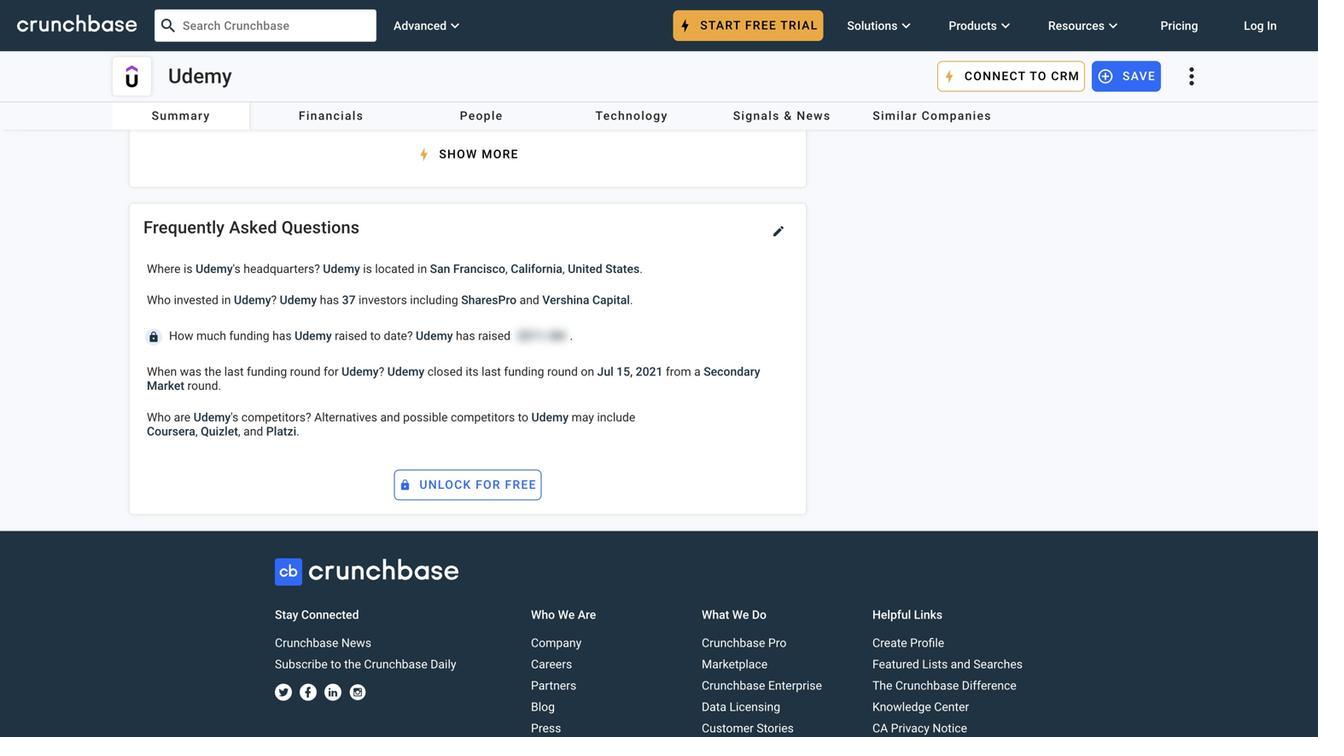Task type: locate. For each thing, give the bounding box(es) containing it.
secondary
[[704, 365, 761, 379]]

stay
[[275, 609, 298, 623]]

1 horizontal spatial last
[[482, 365, 501, 379]]

who for who are udemy 's competitors? alternatives and possible competitors to udemy may include coursera , quizlet , and platzi .
[[147, 411, 171, 425]]

vershina capital link
[[543, 294, 630, 308]]

1 horizontal spatial of
[[655, 0, 666, 13]]

funding down $311.4m
[[504, 365, 545, 379]]

in
[[1268, 19, 1278, 33]]

difference
[[962, 679, 1017, 693]]

, left the united
[[563, 262, 565, 276]]

1 vertical spatial investors
[[232, 99, 281, 113]]

show
[[439, 147, 478, 161]]

? down "how much funding has udemy raised to date? udemy has raised $311.4m ."
[[379, 365, 385, 379]]

resources
[[1049, 19, 1105, 33]]

resources button
[[1032, 0, 1139, 51]]

privacy
[[891, 722, 930, 736]]

of
[[655, 0, 666, 13], [639, 84, 650, 98]]

the up round.
[[205, 365, 221, 379]]

investors up pledge
[[232, 13, 281, 27]]

has left the 37 link
[[320, 294, 339, 308]]

similar companies
[[873, 109, 992, 123]]

. down the competitors?
[[297, 425, 300, 439]]

has
[[320, 294, 339, 308], [273, 329, 292, 343], [456, 329, 475, 343]]

0 vertical spatial ?
[[271, 294, 277, 308]]

who down the where
[[147, 294, 171, 308]]

to right competitors
[[518, 411, 529, 425]]

asked
[[229, 218, 277, 238]]

quizlet link
[[201, 425, 238, 439]]

much
[[196, 329, 226, 343]]

round
[[290, 365, 321, 379], [547, 365, 578, 379]]

udemy logo image
[[113, 57, 151, 96]]

free
[[746, 18, 777, 32]]

's
[[233, 262, 241, 276], [231, 411, 239, 425]]

$311.4m link
[[518, 329, 566, 343]]

who for who invested in udemy ? udemy has 37 investors including sharespro and vershina capital .
[[147, 294, 171, 308]]

who invested in udemy ? udemy has 37 investors including sharespro and vershina capital .
[[147, 294, 633, 308]]

37 link
[[342, 294, 356, 308]]

quizlet
[[201, 425, 238, 439]]

0 horizontal spatial in
[[222, 294, 231, 308]]

has up its
[[456, 329, 475, 343]]

. right the united
[[640, 262, 643, 276]]

careers
[[531, 658, 572, 672]]

1 vertical spatial for
[[476, 478, 501, 493]]

how much funding has udemy raised to date? udemy has raised $311.4m .
[[169, 329, 573, 343]]

we left do
[[733, 609, 749, 623]]

signals & news link
[[714, 102, 851, 130]]

0 vertical spatial number
[[610, 0, 652, 13]]

0 horizontal spatial we
[[558, 609, 575, 623]]

vershina
[[543, 294, 590, 308]]

has down the headquarters?
[[273, 329, 292, 343]]

marketplace link
[[702, 658, 768, 672]]

0 vertical spatial 's
[[233, 262, 241, 276]]

knowledge
[[873, 701, 932, 715]]

0 horizontal spatial news
[[342, 637, 372, 651]]

0 vertical spatial news
[[797, 109, 831, 123]]

last right its
[[482, 365, 501, 379]]

center
[[935, 701, 970, 715]]

news up subscribe to the crunchbase daily link
[[342, 637, 372, 651]]

signals & news
[[733, 109, 831, 123]]

's for 's headquarters?
[[233, 262, 241, 276]]

2 investors from the top
[[232, 99, 281, 113]]

to left crm
[[1030, 69, 1048, 83]]

the inside the crunchbase news subscribe to the crunchbase daily
[[344, 658, 361, 672]]

2 we from the left
[[733, 609, 749, 623]]

crunchbase up the subscribe at the left
[[275, 637, 339, 651]]

1 horizontal spatial news
[[797, 109, 831, 123]]

show more button
[[412, 134, 524, 175]]

news right &
[[797, 109, 831, 123]]

1 vertical spatial in
[[418, 262, 427, 276]]

and down california link
[[520, 294, 540, 308]]

1 horizontal spatial round
[[547, 365, 578, 379]]

?
[[271, 294, 277, 308], [379, 365, 385, 379]]

and
[[520, 294, 540, 308], [380, 411, 400, 425], [244, 425, 263, 439], [951, 658, 971, 672]]

solutions button
[[831, 0, 932, 51]]

1 horizontal spatial ?
[[379, 365, 385, 379]]

similar
[[873, 109, 918, 123]]

pricing
[[1161, 19, 1199, 33]]

raised down "sharespro"
[[478, 329, 511, 343]]

for up alternatives
[[324, 365, 339, 379]]

in left san
[[418, 262, 427, 276]]

we left are
[[558, 609, 575, 623]]

for left free
[[476, 478, 501, 493]]

capital
[[593, 294, 630, 308]]

who up the company
[[531, 609, 555, 623]]

to
[[1030, 69, 1048, 83], [370, 329, 381, 343], [518, 411, 529, 425], [331, 658, 341, 672]]

closed
[[428, 365, 463, 379]]

and right the lists
[[951, 658, 971, 672]]

investors
[[359, 294, 407, 308]]

news
[[797, 109, 831, 123], [342, 637, 372, 651]]

1 vertical spatial who
[[147, 411, 171, 425]]

for
[[324, 365, 339, 379], [476, 478, 501, 493]]

are
[[174, 411, 191, 425]]

0 vertical spatial who
[[147, 294, 171, 308]]

connect
[[965, 69, 1027, 83]]

in right 'invested'
[[222, 294, 231, 308]]

to left 'date?'
[[370, 329, 381, 343]]

technology
[[596, 109, 668, 123]]

customer
[[702, 722, 754, 736]]

crunchbase enterprise link
[[702, 679, 823, 693]]

0 horizontal spatial has
[[273, 329, 292, 343]]

crunchbase up knowledge center link
[[896, 679, 960, 693]]

1 vertical spatial number
[[594, 84, 636, 98]]

of inside number of investors
[[655, 0, 666, 13]]

where
[[147, 262, 181, 276]]

1 horizontal spatial raised
[[478, 329, 511, 343]]

? down the headquarters?
[[271, 294, 277, 308]]

1 last from the left
[[224, 365, 244, 379]]

the crunchbase difference link
[[873, 679, 1017, 693]]

crunchbase image
[[309, 559, 459, 581]]

's up quizlet
[[231, 411, 239, 425]]

1 horizontal spatial in
[[400, 63, 409, 77]]

1 vertical spatial 's
[[231, 411, 239, 425]]

2 is from the left
[[363, 262, 372, 276]]

to down crunchbase news link
[[331, 658, 341, 672]]

pledge
[[232, 63, 269, 77]]

.
[[640, 262, 643, 276], [630, 294, 633, 308], [570, 329, 573, 343], [297, 425, 300, 439]]

1 raised from the left
[[335, 329, 367, 343]]

1 horizontal spatial the
[[344, 658, 361, 672]]

0 horizontal spatial is
[[184, 262, 193, 276]]

frequently
[[143, 218, 225, 238]]

more
[[482, 147, 519, 161]]

2 last from the left
[[482, 365, 501, 379]]

how
[[169, 329, 193, 343]]

round up the competitors?
[[290, 365, 321, 379]]

was
[[180, 365, 202, 379]]

coursera link
[[147, 425, 195, 439]]

and down the competitors?
[[244, 425, 263, 439]]

0 horizontal spatial of
[[639, 84, 650, 98]]

is left located
[[363, 262, 372, 276]]

to inside the crunchbase news subscribe to the crunchbase daily
[[331, 658, 341, 672]]

2 horizontal spatial in
[[418, 262, 427, 276]]

0 vertical spatial in
[[400, 63, 409, 77]]

ca privacy notice link
[[873, 722, 968, 736]]

is right the where
[[184, 262, 193, 276]]

when
[[147, 365, 177, 379]]

2 raised from the left
[[478, 329, 511, 343]]

, left california
[[506, 262, 508, 276]]

udemy link
[[196, 262, 233, 276], [323, 262, 360, 276], [234, 294, 271, 308], [280, 294, 317, 308], [295, 329, 332, 343], [416, 329, 453, 343], [342, 365, 379, 379], [388, 365, 425, 379], [194, 411, 231, 425], [532, 411, 569, 425]]

0 vertical spatial investors
[[232, 13, 281, 27]]

investors down pledge
[[232, 99, 281, 113]]

questions
[[282, 218, 360, 238]]

0 horizontal spatial raised
[[335, 329, 367, 343]]

last down much
[[224, 365, 244, 379]]

summary link
[[113, 102, 249, 130]]

crunchbase inside create profile featured lists and searches the crunchbase difference knowledge center ca privacy notice
[[896, 679, 960, 693]]

crunchbase news subscribe to the crunchbase daily
[[275, 637, 457, 672]]

data licensing link
[[702, 701, 781, 715]]

platzi
[[266, 425, 297, 439]]

1 vertical spatial news
[[342, 637, 372, 651]]

, left platzi
[[238, 425, 241, 439]]

the down crunchbase news link
[[344, 658, 361, 672]]

1 horizontal spatial we
[[733, 609, 749, 623]]

0 horizontal spatial ?
[[271, 294, 277, 308]]

in left 2022
[[400, 63, 409, 77]]

1 horizontal spatial for
[[476, 478, 501, 493]]

alternatives
[[314, 411, 378, 425]]

's down frequently asked questions
[[233, 262, 241, 276]]

0 horizontal spatial round
[[290, 365, 321, 379]]

1 we from the left
[[558, 609, 575, 623]]

blog link
[[531, 701, 555, 715]]

in
[[400, 63, 409, 77], [418, 262, 427, 276], [222, 294, 231, 308]]

raised down the 37 link
[[335, 329, 367, 343]]

2 vertical spatial who
[[531, 609, 555, 623]]

similar companies link
[[864, 102, 1001, 130]]

1 investors from the top
[[232, 13, 281, 27]]

1 horizontal spatial is
[[363, 262, 372, 276]]

's inside who are udemy 's competitors? alternatives and possible competitors to udemy may include coursera , quizlet , and platzi .
[[231, 411, 239, 425]]

0 vertical spatial of
[[655, 0, 666, 13]]

crunchbase
[[275, 637, 339, 651], [702, 637, 766, 651], [364, 658, 428, 672], [702, 679, 766, 693], [896, 679, 960, 693]]

1 is from the left
[[184, 262, 193, 276]]

1 vertical spatial the
[[344, 658, 361, 672]]

0 horizontal spatial for
[[324, 365, 339, 379]]

0 horizontal spatial the
[[205, 365, 221, 379]]

california
[[511, 262, 563, 276]]

1 vertical spatial of
[[639, 84, 650, 98]]

number
[[610, 0, 652, 13], [594, 84, 636, 98]]

1 horizontal spatial has
[[320, 294, 339, 308]]

2 vertical spatial in
[[222, 294, 231, 308]]

crunchbase left daily
[[364, 658, 428, 672]]

who inside who are udemy 's competitors? alternatives and possible competitors to udemy may include coursera , quizlet , and platzi .
[[147, 411, 171, 425]]

partners link
[[531, 679, 577, 693]]

who up coursera link
[[147, 411, 171, 425]]

. inside who are udemy 's competitors? alternatives and possible competitors to udemy may include coursera , quizlet , and platzi .
[[297, 425, 300, 439]]

round left on on the left of the page
[[547, 365, 578, 379]]

0 horizontal spatial last
[[224, 365, 244, 379]]

subscribe
[[275, 658, 328, 672]]

lists
[[923, 658, 948, 672]]

to inside who are udemy 's competitors? alternatives and possible competitors to udemy may include coursera , quizlet , and platzi .
[[518, 411, 529, 425]]



Task type: vqa. For each thing, say whether or not it's contained in the screenshot.
Mountain View , California , United States at the bottom left of the page
no



Task type: describe. For each thing, give the bounding box(es) containing it.
companies
[[922, 109, 992, 123]]

a
[[695, 365, 701, 379]]

are
[[578, 609, 596, 623]]

crunchbase pro marketplace crunchbase enterprise data licensing customer stories
[[702, 637, 823, 736]]

frequently asked questions
[[143, 218, 360, 238]]

news inside the crunchbase news subscribe to the crunchbase daily
[[342, 637, 372, 651]]

who for who we are
[[531, 609, 555, 623]]

connected
[[301, 609, 359, 623]]

searches
[[974, 658, 1023, 672]]

knowledge center link
[[873, 701, 970, 715]]

crunchbase news link
[[275, 637, 372, 651]]

data
[[702, 701, 727, 715]]

more actions image
[[1179, 63, 1206, 90]]

the
[[873, 679, 893, 693]]

united
[[568, 262, 603, 276]]

funding right much
[[229, 329, 270, 343]]

start free trial link
[[673, 5, 824, 46]]

advanced
[[394, 19, 447, 33]]

secondary market
[[147, 365, 761, 393]]

connect to crm button
[[938, 56, 1086, 97]]

from
[[666, 365, 692, 379]]

press link
[[531, 722, 561, 736]]

to inside button
[[1030, 69, 1048, 83]]

crunchbase down marketplace
[[702, 679, 766, 693]]

, left quizlet link
[[195, 425, 198, 439]]

platzi link
[[266, 425, 297, 439]]

invested
[[174, 294, 219, 308]]

company
[[531, 637, 582, 651]]

coursera
[[147, 425, 195, 439]]

and inside create profile featured lists and searches the crunchbase difference knowledge center ca privacy notice
[[951, 658, 971, 672]]

marketplace
[[702, 658, 768, 672]]

blog
[[531, 701, 555, 715]]

california link
[[508, 262, 563, 276]]

button__ripple image
[[145, 329, 162, 346]]

include
[[597, 411, 636, 425]]

francisco
[[453, 262, 506, 276]]

number inside number of investors
[[610, 0, 652, 13]]

funding up the competitors?
[[247, 365, 287, 379]]

pro
[[769, 637, 787, 651]]

may
[[572, 411, 594, 425]]

2021
[[636, 365, 663, 379]]

jul
[[598, 365, 614, 379]]

investors inside pledge 1% startups that exited in 2022 number of investors
[[232, 99, 281, 113]]

create
[[873, 637, 908, 651]]

0 vertical spatial for
[[324, 365, 339, 379]]

. down states on the top left
[[630, 294, 633, 308]]

connect to crm
[[965, 69, 1081, 83]]

pledge 1% startups that exited in 2022 number of investors
[[232, 63, 650, 113]]

do
[[752, 609, 767, 623]]

products button
[[932, 0, 1032, 51]]

start free trial
[[701, 18, 819, 32]]

create profile link
[[873, 637, 945, 651]]

startups
[[291, 63, 337, 77]]

secondary market link
[[147, 365, 761, 393]]

's for 's competitors? alternatives and possible competitors to
[[231, 411, 239, 425]]

number inside pledge 1% startups that exited in 2022 number of investors
[[594, 84, 636, 98]]

we for are
[[558, 609, 575, 623]]

possible
[[403, 411, 448, 425]]

1%
[[272, 63, 288, 77]]

$311.4m
[[518, 329, 566, 343]]

unlock for free button
[[394, 465, 542, 506]]

links
[[915, 609, 943, 623]]

unlock
[[420, 478, 472, 493]]

free
[[505, 478, 537, 493]]

crunchbase up marketplace link
[[702, 637, 766, 651]]

its
[[466, 365, 479, 379]]

what
[[702, 609, 730, 623]]

that
[[340, 63, 361, 77]]

of inside pledge 1% startups that exited in 2022 number of investors
[[639, 84, 650, 98]]

2 horizontal spatial has
[[456, 329, 475, 343]]

0 vertical spatial the
[[205, 365, 221, 379]]

crm
[[1052, 69, 1081, 83]]

2 round from the left
[[547, 365, 578, 379]]

licensing
[[730, 701, 781, 715]]

we for do
[[733, 609, 749, 623]]

round.
[[185, 379, 221, 393]]

. right $311.4m link
[[570, 329, 573, 343]]

subscribe to the crunchbase daily link
[[275, 658, 457, 672]]

competitors?
[[242, 411, 311, 425]]

company careers partners blog press
[[531, 637, 582, 736]]

who are udemy 's competitors? alternatives and possible competitors to udemy may include coursera , quizlet , and platzi .
[[147, 411, 636, 439]]

start
[[701, 18, 742, 32]]

show more
[[439, 147, 519, 161]]

summary
[[152, 109, 210, 123]]

financials
[[299, 109, 364, 123]]

when was the last funding round for udemy ? udemy closed its last funding round on jul 15, 2021 from a
[[147, 365, 704, 379]]

ca
[[873, 722, 889, 736]]

helpful links
[[873, 609, 943, 623]]

daily
[[431, 658, 457, 672]]

37
[[342, 294, 356, 308]]

sharespro
[[461, 294, 517, 308]]

featured lists and searches link
[[873, 658, 1023, 672]]

in inside pledge 1% startups that exited in 2022 number of investors
[[400, 63, 409, 77]]

helpful
[[873, 609, 912, 623]]

1 round from the left
[[290, 365, 321, 379]]

for inside button
[[476, 478, 501, 493]]

stories
[[757, 722, 794, 736]]

and left possible
[[380, 411, 400, 425]]

Search Crunchbase field
[[155, 9, 377, 42]]

investors inside number of investors
[[232, 13, 281, 27]]

1 vertical spatial ?
[[379, 365, 385, 379]]

advanced button
[[377, 0, 481, 51]]

people link
[[413, 102, 550, 130]]

featured
[[873, 658, 920, 672]]

exited
[[364, 63, 397, 77]]



